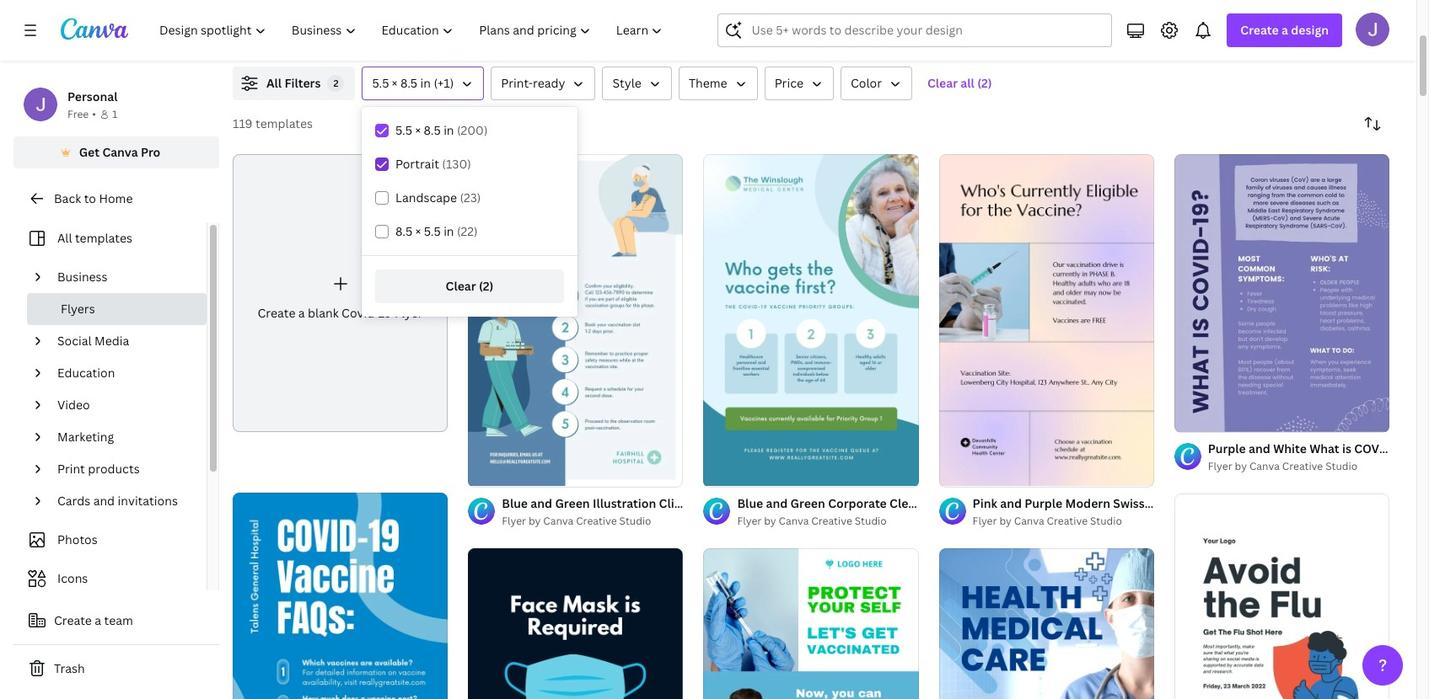 Task type: describe. For each thing, give the bounding box(es) containing it.
clear for clear all (2)
[[928, 75, 958, 91]]

1 vertical spatial (2)
[[479, 278, 494, 294]]

clear (2) button
[[375, 270, 564, 304]]

1 horizontal spatial (2)
[[977, 75, 992, 91]]

to
[[84, 191, 96, 207]]

× for 8.5 × 5.5 in (22)
[[415, 223, 421, 239]]

all for all templates
[[57, 230, 72, 246]]

5.5 for 5.5 × 8.5 in (+1)
[[372, 75, 389, 91]]

all
[[961, 75, 975, 91]]

studio for the blue and green corporate clean vaccine information general health flyer image
[[855, 514, 887, 528]]

in for (200)
[[444, 122, 454, 138]]

by inside "purple and white what is covid flyer flyer by canva creative studio"
[[1235, 460, 1247, 474]]

design
[[1291, 22, 1329, 38]]

free
[[67, 107, 89, 121]]

print-ready button
[[491, 67, 596, 100]]

5.5 for 5.5 × 8.5 in (200)
[[395, 122, 412, 138]]

ready
[[533, 75, 565, 91]]

flyer by canva creative studio link for blue modern vaccine flyer image
[[737, 513, 919, 530]]

get canva pro button
[[13, 137, 219, 169]]

flyer by canva creative studio for the blue simple medical care (flyer) image flyer by canva creative studio link
[[973, 514, 1122, 528]]

white
[[1273, 441, 1307, 457]]

photos
[[57, 532, 98, 548]]

(200)
[[457, 122, 488, 138]]

× for 5.5 × 8.5 in (+1)
[[392, 75, 398, 91]]

trash link
[[13, 653, 219, 686]]

red blue vaccination flyer image
[[1174, 495, 1390, 700]]

blue simple medical care (flyer) image
[[939, 549, 1154, 700]]

back
[[54, 191, 81, 207]]

flyer by canva creative studio link for the blue simple medical care (flyer) image
[[973, 513, 1154, 530]]

social media
[[57, 333, 129, 349]]

icons
[[57, 571, 88, 587]]

home
[[99, 191, 133, 207]]

color
[[851, 75, 882, 91]]

Search search field
[[752, 14, 1102, 46]]

119
[[233, 116, 253, 132]]

landscape (23)
[[395, 190, 481, 206]]

print products link
[[51, 454, 196, 486]]

clear all (2) button
[[919, 67, 1001, 100]]

trash
[[54, 661, 85, 677]]

(22)
[[457, 223, 478, 239]]

clear all (2)
[[928, 75, 992, 91]]

flyer by canva creative studio link for blue face mask required flyer image
[[502, 513, 683, 530]]

templates for 119 templates
[[255, 116, 313, 132]]

all templates
[[57, 230, 132, 246]]

(130)
[[442, 156, 471, 172]]

a for blank
[[298, 305, 305, 321]]

print
[[57, 461, 85, 477]]

in for (+1)
[[420, 75, 431, 91]]

blank
[[308, 305, 339, 321]]

pink and purple modern swiss vaccine information general health flyer image
[[939, 154, 1154, 487]]

creative for blue and green illustration clinical friendly safety and direction general health flyer image
[[576, 514, 617, 528]]

cards and invitations link
[[51, 486, 196, 518]]

color button
[[841, 67, 912, 100]]

top level navigation element
[[148, 13, 677, 47]]

2 vertical spatial 5.5
[[424, 223, 441, 239]]

print-ready
[[501, 75, 565, 91]]

flyer by canva creative studio for flyer by canva creative studio link related to blue modern vaccine flyer image
[[737, 514, 887, 528]]

what
[[1310, 441, 1340, 457]]

Sort by button
[[1356, 107, 1390, 141]]

blue and green illustration clinical friendly safety and direction general health flyer image
[[468, 154, 683, 487]]

video link
[[51, 390, 196, 422]]

get canva pro
[[79, 144, 160, 160]]

media
[[94, 333, 129, 349]]

flyers
[[61, 301, 95, 317]]

8.5 × 5.5 in (22)
[[395, 223, 478, 239]]

2 vertical spatial 8.5
[[395, 223, 413, 239]]

purple and white what is covid flyer link
[[1208, 440, 1424, 459]]

in for (22)
[[444, 223, 454, 239]]

free •
[[67, 107, 96, 121]]

social
[[57, 333, 92, 349]]

education link
[[51, 358, 196, 390]]

canva inside "purple and white what is covid flyer flyer by canva creative studio"
[[1250, 460, 1280, 474]]

blue modern vaccine flyer image
[[704, 549, 919, 700]]

× for 5.5 × 8.5 in (200)
[[415, 122, 421, 138]]

marketing
[[57, 429, 114, 445]]

theme button
[[679, 67, 758, 100]]

create for create a design
[[1241, 22, 1279, 38]]

video
[[57, 397, 90, 413]]

products
[[88, 461, 140, 477]]

1
[[112, 107, 117, 121]]

creative for pink and purple modern swiss vaccine information general health flyer image
[[1047, 514, 1088, 528]]

5.5 × 8.5 in (200)
[[395, 122, 488, 138]]

canva for pink and purple modern swiss vaccine information general health flyer image
[[1014, 514, 1044, 528]]

canva for the blue and green corporate clean vaccine information general health flyer image
[[779, 514, 809, 528]]

all filters
[[266, 75, 321, 91]]

price button
[[765, 67, 834, 100]]

cards and invitations
[[57, 493, 178, 509]]

by for the blue and green corporate clean vaccine information general health flyer image
[[764, 514, 776, 528]]

blue face mask required flyer image
[[468, 549, 683, 700]]

style
[[613, 75, 642, 91]]



Task type: locate. For each thing, give the bounding box(es) containing it.
5.5
[[372, 75, 389, 91], [395, 122, 412, 138], [424, 223, 441, 239]]

create inside 'link'
[[258, 305, 295, 321]]

cards
[[57, 493, 90, 509]]

jacob simon image
[[1356, 13, 1390, 46]]

a inside button
[[95, 613, 101, 629]]

2 vertical spatial create
[[54, 613, 92, 629]]

a left the blank
[[298, 305, 305, 321]]

and left 'white'
[[1249, 441, 1271, 457]]

× down the landscape
[[415, 223, 421, 239]]

0 horizontal spatial create
[[54, 613, 92, 629]]

create for create a blank covid-19 flyer
[[258, 305, 295, 321]]

1 vertical spatial clear
[[446, 278, 476, 294]]

by
[[1235, 460, 1247, 474], [529, 514, 541, 528], [764, 514, 776, 528], [1000, 514, 1012, 528]]

0 horizontal spatial templates
[[75, 230, 132, 246]]

0 vertical spatial and
[[1249, 441, 1271, 457]]

5.5 down landscape (23)
[[424, 223, 441, 239]]

landscape
[[395, 190, 457, 206]]

flyer by canva creative studio for blue face mask required flyer image's flyer by canva creative studio link
[[502, 514, 651, 528]]

and for cards
[[93, 493, 115, 509]]

create a team
[[54, 613, 133, 629]]

all for all filters
[[266, 75, 282, 91]]

2 horizontal spatial a
[[1282, 22, 1288, 38]]

create left design
[[1241, 22, 1279, 38]]

1 vertical spatial in
[[444, 122, 454, 138]]

create a design
[[1241, 22, 1329, 38]]

all templates link
[[24, 223, 196, 255]]

create a blank covid-19 flyer
[[258, 305, 423, 321]]

create inside dropdown button
[[1241, 22, 1279, 38]]

0 vertical spatial clear
[[928, 75, 958, 91]]

0 horizontal spatial clear
[[446, 278, 476, 294]]

and
[[1249, 441, 1271, 457], [93, 493, 115, 509]]

0 vertical spatial in
[[420, 75, 431, 91]]

icons link
[[24, 563, 196, 595]]

personal
[[67, 89, 118, 105]]

education
[[57, 365, 115, 381]]

clear left all
[[928, 75, 958, 91]]

0 vertical spatial 8.5
[[400, 75, 418, 91]]

studio for pink and purple modern swiss vaccine information general health flyer image
[[1090, 514, 1122, 528]]

business
[[57, 269, 108, 285]]

1 horizontal spatial clear
[[928, 75, 958, 91]]

0 horizontal spatial and
[[93, 493, 115, 509]]

is
[[1342, 441, 1352, 457]]

None search field
[[718, 13, 1113, 47]]

8.5
[[400, 75, 418, 91], [424, 122, 441, 138], [395, 223, 413, 239]]

8.5 up portrait (130)
[[424, 122, 441, 138]]

in
[[420, 75, 431, 91], [444, 122, 454, 138], [444, 223, 454, 239]]

clear
[[928, 75, 958, 91], [446, 278, 476, 294]]

0 vertical spatial a
[[1282, 22, 1288, 38]]

blue and green corporate clean vaccine information general health flyer image
[[704, 154, 919, 487]]

1 vertical spatial ×
[[415, 122, 421, 138]]

flyer
[[395, 305, 423, 321], [1395, 441, 1424, 457], [1208, 460, 1233, 474], [502, 514, 526, 528], [737, 514, 762, 528], [973, 514, 997, 528]]

1 horizontal spatial flyer by canva creative studio
[[737, 514, 887, 528]]

•
[[92, 107, 96, 121]]

templates down back to home
[[75, 230, 132, 246]]

1 vertical spatial a
[[298, 305, 305, 321]]

flyer by canva creative studio link
[[1208, 459, 1390, 476], [502, 513, 683, 530], [737, 513, 919, 530], [973, 513, 1154, 530]]

1 vertical spatial and
[[93, 493, 115, 509]]

theme
[[689, 75, 727, 91]]

1 horizontal spatial create
[[258, 305, 295, 321]]

8.5 down the landscape
[[395, 223, 413, 239]]

create a blank covid-19 flyer link
[[233, 154, 448, 433]]

a left the team
[[95, 613, 101, 629]]

and inside "purple and white what is covid flyer flyer by canva creative studio"
[[1249, 441, 1271, 457]]

19
[[378, 305, 392, 321]]

5.5 inside button
[[372, 75, 389, 91]]

templates right 119 at the left of page
[[255, 116, 313, 132]]

canva for blue and green illustration clinical friendly safety and direction general health flyer image
[[543, 514, 574, 528]]

1 horizontal spatial all
[[266, 75, 282, 91]]

2 filter options selected element
[[328, 75, 344, 92]]

get
[[79, 144, 100, 160]]

0 vertical spatial ×
[[392, 75, 398, 91]]

0 vertical spatial 5.5
[[372, 75, 389, 91]]

clear for clear (2)
[[446, 278, 476, 294]]

8.5 inside button
[[400, 75, 418, 91]]

0 horizontal spatial 5.5
[[372, 75, 389, 91]]

back to home link
[[13, 182, 219, 216]]

price
[[775, 75, 804, 91]]

templates
[[255, 116, 313, 132], [75, 230, 132, 246]]

2
[[333, 77, 339, 89]]

studio
[[1326, 460, 1358, 474], [619, 514, 651, 528], [855, 514, 887, 528], [1090, 514, 1122, 528]]

5.5 up portrait
[[395, 122, 412, 138]]

canva inside button
[[102, 144, 138, 160]]

3 flyer by canva creative studio from the left
[[973, 514, 1122, 528]]

covid-19 flyers templates image
[[1030, 0, 1390, 46]]

blue and white clean and bold vaccine information general health flyer image
[[233, 494, 448, 700]]

print products
[[57, 461, 140, 477]]

studio for blue and green illustration clinical friendly safety and direction general health flyer image
[[619, 514, 651, 528]]

in left (+1)
[[420, 75, 431, 91]]

(2)
[[977, 75, 992, 91], [479, 278, 494, 294]]

style button
[[602, 67, 672, 100]]

creative for the blue and green corporate clean vaccine information general health flyer image
[[811, 514, 852, 528]]

marketing link
[[51, 422, 196, 454]]

clear down the (22)
[[446, 278, 476, 294]]

in inside button
[[420, 75, 431, 91]]

1 vertical spatial 8.5
[[424, 122, 441, 138]]

× left (+1)
[[392, 75, 398, 91]]

invitations
[[118, 493, 178, 509]]

purple and white what is covid flyer image
[[1174, 154, 1390, 433]]

1 vertical spatial 5.5
[[395, 122, 412, 138]]

8.5 for (200)
[[424, 122, 441, 138]]

in left the (22)
[[444, 223, 454, 239]]

social media link
[[51, 325, 196, 358]]

creative
[[1282, 460, 1323, 474], [576, 514, 617, 528], [811, 514, 852, 528], [1047, 514, 1088, 528]]

create a team button
[[13, 605, 219, 638]]

pro
[[141, 144, 160, 160]]

5.5 × 8.5 in (+1) button
[[362, 67, 484, 100]]

create down icons
[[54, 613, 92, 629]]

in left (200)
[[444, 122, 454, 138]]

1 horizontal spatial templates
[[255, 116, 313, 132]]

a inside dropdown button
[[1282, 22, 1288, 38]]

2 flyer by canva creative studio from the left
[[737, 514, 887, 528]]

0 horizontal spatial a
[[95, 613, 101, 629]]

create
[[1241, 22, 1279, 38], [258, 305, 295, 321], [54, 613, 92, 629]]

2 vertical spatial in
[[444, 223, 454, 239]]

portrait (130)
[[395, 156, 471, 172]]

8.5 for (+1)
[[400, 75, 418, 91]]

filters
[[285, 75, 321, 91]]

× inside button
[[392, 75, 398, 91]]

creative inside "purple and white what is covid flyer flyer by canva creative studio"
[[1282, 460, 1323, 474]]

1 vertical spatial templates
[[75, 230, 132, 246]]

5.5 right "2 filter options selected" element
[[372, 75, 389, 91]]

team
[[104, 613, 133, 629]]

purple
[[1208, 441, 1246, 457]]

a left design
[[1282, 22, 1288, 38]]

and for purple
[[1249, 441, 1271, 457]]

×
[[392, 75, 398, 91], [415, 122, 421, 138], [415, 223, 421, 239]]

all
[[266, 75, 282, 91], [57, 230, 72, 246]]

all left filters
[[266, 75, 282, 91]]

5.5 × 8.5 in (+1)
[[372, 75, 454, 91]]

1 horizontal spatial and
[[1249, 441, 1271, 457]]

create for create a team
[[54, 613, 92, 629]]

2 vertical spatial ×
[[415, 223, 421, 239]]

portrait
[[395, 156, 439, 172]]

print-
[[501, 75, 533, 91]]

1 vertical spatial create
[[258, 305, 295, 321]]

0 horizontal spatial all
[[57, 230, 72, 246]]

1 horizontal spatial 5.5
[[395, 122, 412, 138]]

119 templates
[[233, 116, 313, 132]]

create a design button
[[1227, 13, 1342, 47]]

by for blue and green illustration clinical friendly safety and direction general health flyer image
[[529, 514, 541, 528]]

by for pink and purple modern swiss vaccine information general health flyer image
[[1000, 514, 1012, 528]]

0 vertical spatial create
[[1241, 22, 1279, 38]]

a for team
[[95, 613, 101, 629]]

a for design
[[1282, 22, 1288, 38]]

× up portrait
[[415, 122, 421, 138]]

(+1)
[[434, 75, 454, 91]]

purple and white what is covid flyer flyer by canva creative studio
[[1208, 441, 1424, 474]]

back to home
[[54, 191, 133, 207]]

covid
[[1354, 441, 1392, 457]]

all down back
[[57, 230, 72, 246]]

0 vertical spatial templates
[[255, 116, 313, 132]]

flyer inside 'link'
[[395, 305, 423, 321]]

templates for all templates
[[75, 230, 132, 246]]

0 vertical spatial (2)
[[977, 75, 992, 91]]

2 vertical spatial a
[[95, 613, 101, 629]]

2 horizontal spatial create
[[1241, 22, 1279, 38]]

1 flyer by canva creative studio from the left
[[502, 514, 651, 528]]

a
[[1282, 22, 1288, 38], [298, 305, 305, 321], [95, 613, 101, 629]]

create a blank covid-19 flyer element
[[233, 154, 448, 433]]

2 horizontal spatial flyer by canva creative studio
[[973, 514, 1122, 528]]

0 vertical spatial all
[[266, 75, 282, 91]]

a inside 'link'
[[298, 305, 305, 321]]

0 horizontal spatial (2)
[[479, 278, 494, 294]]

and right the cards
[[93, 493, 115, 509]]

create left the blank
[[258, 305, 295, 321]]

1 horizontal spatial a
[[298, 305, 305, 321]]

flyer by canva creative studio link for red blue vaccination flyer image
[[1208, 459, 1390, 476]]

8.5 left (+1)
[[400, 75, 418, 91]]

(23)
[[460, 190, 481, 206]]

clear (2)
[[446, 278, 494, 294]]

covid-
[[342, 305, 378, 321]]

studio inside "purple and white what is covid flyer flyer by canva creative studio"
[[1326, 460, 1358, 474]]

business link
[[51, 261, 196, 293]]

1 vertical spatial all
[[57, 230, 72, 246]]

2 horizontal spatial 5.5
[[424, 223, 441, 239]]

create inside button
[[54, 613, 92, 629]]

photos link
[[24, 524, 196, 557]]

0 horizontal spatial flyer by canva creative studio
[[502, 514, 651, 528]]

canva
[[102, 144, 138, 160], [1250, 460, 1280, 474], [543, 514, 574, 528], [779, 514, 809, 528], [1014, 514, 1044, 528]]



Task type: vqa. For each thing, say whether or not it's contained in the screenshot.
Brand Templates
no



